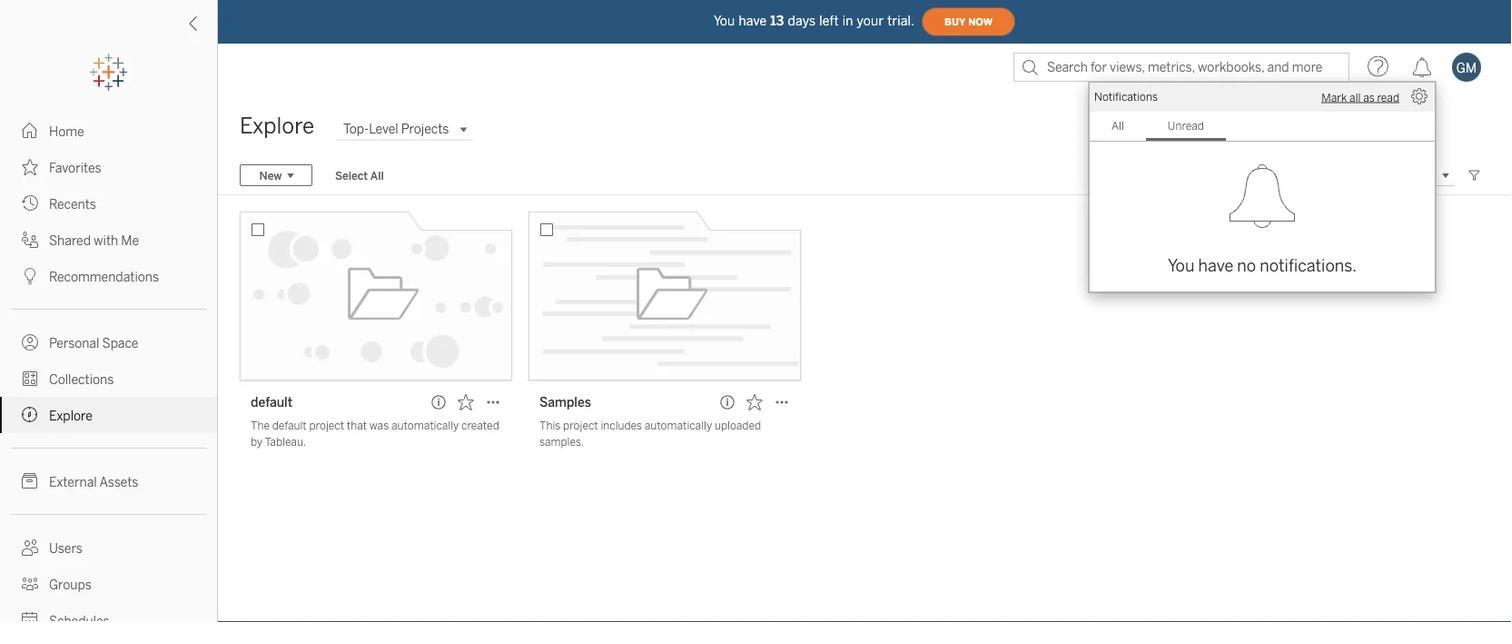 Task type: locate. For each thing, give the bounding box(es) containing it.
0 horizontal spatial have
[[739, 13, 767, 28]]

default image
[[240, 212, 512, 380]]

top-level projects button
[[336, 118, 473, 140]]

by text only_f5he34f image left home
[[22, 123, 38, 139]]

all
[[1111, 119, 1124, 133], [370, 169, 384, 182]]

2 project from the left
[[563, 419, 598, 432]]

by text only_f5he34f image for recommendations
[[22, 268, 38, 284]]

days
[[788, 13, 816, 28]]

0 vertical spatial explore
[[240, 113, 314, 139]]

buy now button
[[922, 7, 1015, 36]]

by text only_f5he34f image left the external
[[22, 473, 38, 489]]

user notifications tab tab list
[[1090, 112, 1435, 142]]

by text only_f5he34f image
[[22, 159, 38, 175], [22, 232, 38, 248], [22, 334, 38, 351], [22, 473, 38, 489], [22, 539, 38, 556], [22, 576, 38, 592], [22, 612, 38, 622]]

5 by text only_f5he34f image from the top
[[22, 539, 38, 556]]

by text only_f5he34f image inside shared with me link
[[22, 232, 38, 248]]

groups link
[[0, 566, 217, 602]]

by text only_f5he34f image inside external assets link
[[22, 473, 38, 489]]

0 vertical spatial have
[[739, 13, 767, 28]]

0 vertical spatial default
[[251, 395, 293, 410]]

automatically
[[391, 419, 459, 432], [645, 419, 712, 432]]

4 by text only_f5he34f image from the top
[[22, 473, 38, 489]]

you left 13
[[714, 13, 735, 28]]

recommendations
[[49, 269, 159, 284]]

by text only_f5he34f image left recents
[[22, 195, 38, 212]]

tableau.
[[265, 435, 306, 449]]

have left 13
[[739, 13, 767, 28]]

you
[[714, 13, 735, 28], [1168, 256, 1195, 276]]

by text only_f5he34f image for shared with me
[[22, 232, 38, 248]]

7 by text only_f5he34f image from the top
[[22, 612, 38, 622]]

by text only_f5he34f image
[[22, 123, 38, 139], [22, 195, 38, 212], [22, 268, 38, 284], [22, 370, 38, 387], [22, 407, 38, 423]]

default
[[251, 395, 293, 410], [272, 419, 307, 432]]

1 automatically from the left
[[391, 419, 459, 432]]

by
[[251, 435, 263, 449]]

2 automatically from the left
[[645, 419, 712, 432]]

includes
[[601, 419, 642, 432]]

shared with me link
[[0, 222, 217, 258]]

project
[[309, 419, 344, 432], [563, 419, 598, 432]]

automatically right was
[[391, 419, 459, 432]]

1 vertical spatial have
[[1198, 256, 1233, 276]]

by text only_f5he34f image left users
[[22, 539, 38, 556]]

by text only_f5he34f image inside home "link"
[[22, 123, 38, 139]]

sort by:
[[1250, 168, 1290, 182]]

by text only_f5he34f image inside personal space link
[[22, 334, 38, 351]]

by text only_f5he34f image left recommendations at the left top
[[22, 268, 38, 284]]

1 horizontal spatial have
[[1198, 256, 1233, 276]]

you have no notifications.
[[1168, 256, 1357, 276]]

by text only_f5he34f image for collections
[[22, 370, 38, 387]]

1 horizontal spatial automatically
[[645, 419, 712, 432]]

this project includes automatically uploaded samples.
[[539, 419, 761, 449]]

1 horizontal spatial project
[[563, 419, 598, 432]]

all right select
[[370, 169, 384, 182]]

have left no
[[1198, 256, 1233, 276]]

project up samples.
[[563, 419, 598, 432]]

1 horizontal spatial you
[[1168, 256, 1195, 276]]

by text only_f5he34f image left collections
[[22, 370, 38, 387]]

this
[[539, 419, 561, 432]]

1 vertical spatial default
[[272, 419, 307, 432]]

1 horizontal spatial explore
[[240, 113, 314, 139]]

by text only_f5he34f image left the favorites
[[22, 159, 38, 175]]

4 by text only_f5he34f image from the top
[[22, 370, 38, 387]]

3 by text only_f5he34f image from the top
[[22, 268, 38, 284]]

0 horizontal spatial project
[[309, 419, 344, 432]]

shared
[[49, 233, 91, 248]]

default up tableau.
[[272, 419, 307, 432]]

1 vertical spatial all
[[370, 169, 384, 182]]

assets
[[99, 474, 138, 489]]

all inside user notifications tab tab list
[[1111, 119, 1124, 133]]

by text only_f5he34f image left personal
[[22, 334, 38, 351]]

by text only_f5he34f image inside the explore link
[[22, 407, 38, 423]]

by text only_f5he34f image inside groups link
[[22, 576, 38, 592]]

you inside dialog
[[1168, 256, 1195, 276]]

13
[[770, 13, 784, 28]]

automatically inside the default project that was automatically created by tableau.
[[391, 419, 459, 432]]

the default project that was automatically created by tableau.
[[251, 419, 499, 449]]

have for 13
[[739, 13, 767, 28]]

1 vertical spatial you
[[1168, 256, 1195, 276]]

by text only_f5he34f image inside users link
[[22, 539, 38, 556]]

explore up new popup button
[[240, 113, 314, 139]]

0 horizontal spatial all
[[370, 169, 384, 182]]

6 by text only_f5he34f image from the top
[[22, 576, 38, 592]]

samples image
[[529, 212, 801, 380]]

0 horizontal spatial you
[[714, 13, 735, 28]]

2 by text only_f5he34f image from the top
[[22, 195, 38, 212]]

top-level projects
[[343, 122, 449, 137]]

home link
[[0, 113, 217, 149]]

external assets link
[[0, 463, 217, 499]]

project inside the this project includes automatically uploaded samples.
[[563, 419, 598, 432]]

by text only_f5he34f image down collections link
[[22, 407, 38, 423]]

collections link
[[0, 361, 217, 397]]

you left no
[[1168, 256, 1195, 276]]

main navigation. press the up and down arrow keys to access links. element
[[0, 113, 217, 622]]

by text only_f5he34f image inside 'favorites' link
[[22, 159, 38, 175]]

project left that
[[309, 419, 344, 432]]

by text only_f5he34f image inside recents link
[[22, 195, 38, 212]]

1 horizontal spatial all
[[1111, 119, 1124, 133]]

your
[[857, 13, 884, 28]]

1 vertical spatial explore
[[49, 408, 92, 423]]

have
[[739, 13, 767, 28], [1198, 256, 1233, 276]]

explore down collections
[[49, 408, 92, 423]]

default up the
[[251, 395, 293, 410]]

by text only_f5he34f image inside collections link
[[22, 370, 38, 387]]

1 by text only_f5he34f image from the top
[[22, 159, 38, 175]]

trial.
[[887, 13, 915, 28]]

left
[[819, 13, 839, 28]]

default inside the default project that was automatically created by tableau.
[[272, 419, 307, 432]]

new button
[[240, 164, 312, 186]]

0 vertical spatial all
[[1111, 119, 1124, 133]]

by text only_f5he34f image left groups
[[22, 576, 38, 592]]

0 horizontal spatial automatically
[[391, 419, 459, 432]]

by text only_f5he34f image down groups link
[[22, 612, 38, 622]]

by text only_f5he34f image left shared
[[22, 232, 38, 248]]

that
[[347, 419, 367, 432]]

0 vertical spatial you
[[714, 13, 735, 28]]

explore
[[240, 113, 314, 139], [49, 408, 92, 423]]

in
[[842, 13, 853, 28]]

by text only_f5he34f image inside recommendations link
[[22, 268, 38, 284]]

mark
[[1322, 91, 1347, 104]]

users
[[49, 541, 83, 556]]

automatically right includes
[[645, 419, 712, 432]]

3 by text only_f5he34f image from the top
[[22, 334, 38, 351]]

all down notifications
[[1111, 119, 1124, 133]]

you have no notifications. dialog
[[1089, 82, 1436, 292]]

buy
[[945, 16, 966, 27]]

user notifications bell icon image
[[1226, 160, 1299, 232]]

me
[[121, 233, 139, 248]]

user settings icon image
[[1411, 88, 1428, 104]]

2 by text only_f5he34f image from the top
[[22, 232, 38, 248]]

1 project from the left
[[309, 419, 344, 432]]

5 by text only_f5he34f image from the top
[[22, 407, 38, 423]]

you for you have no notifications.
[[1168, 256, 1195, 276]]

0 horizontal spatial explore
[[49, 408, 92, 423]]

have inside dialog
[[1198, 256, 1233, 276]]

1 by text only_f5he34f image from the top
[[22, 123, 38, 139]]

mark all as read
[[1322, 91, 1399, 104]]



Task type: describe. For each thing, give the bounding box(es) containing it.
level
[[369, 122, 398, 137]]

favorites link
[[0, 149, 217, 185]]

personal space
[[49, 336, 138, 351]]

by text only_f5he34f image for home
[[22, 123, 38, 139]]

by text only_f5he34f image for personal space
[[22, 334, 38, 351]]

by text only_f5he34f image for external assets
[[22, 473, 38, 489]]

external
[[49, 474, 97, 489]]

select all button
[[323, 164, 396, 186]]

by text only_f5he34f image for groups
[[22, 576, 38, 592]]

have for no
[[1198, 256, 1233, 276]]

you for you have 13 days left in your trial.
[[714, 13, 735, 28]]

select
[[335, 169, 368, 182]]

all
[[1349, 91, 1361, 104]]

project inside the default project that was automatically created by tableau.
[[309, 419, 344, 432]]

as
[[1363, 91, 1375, 104]]

home
[[49, 124, 84, 139]]

recents link
[[0, 185, 217, 222]]

shared with me
[[49, 233, 139, 248]]

explore link
[[0, 397, 217, 433]]

with
[[94, 233, 118, 248]]

was
[[369, 419, 389, 432]]

automatically inside the this project includes automatically uploaded samples.
[[645, 419, 712, 432]]

now
[[968, 16, 993, 27]]

samples
[[539, 395, 591, 410]]

by text only_f5he34f image for recents
[[22, 195, 38, 212]]

created
[[461, 419, 499, 432]]

users link
[[0, 529, 217, 566]]

notifications
[[1094, 90, 1158, 104]]

by text only_f5he34f image for favorites
[[22, 159, 38, 175]]

Search for views, metrics, workbooks, and more text field
[[1013, 53, 1349, 82]]

recommendations link
[[0, 258, 217, 294]]

samples.
[[539, 435, 584, 449]]

by text only_f5he34f image for explore
[[22, 407, 38, 423]]

select all
[[335, 169, 384, 182]]

no
[[1237, 256, 1256, 276]]

all inside select all button
[[370, 169, 384, 182]]

top-
[[343, 122, 369, 137]]

navigation panel element
[[0, 54, 217, 622]]

personal space link
[[0, 324, 217, 361]]

unread
[[1168, 119, 1204, 133]]

buy now
[[945, 16, 993, 27]]

read
[[1377, 91, 1399, 104]]

uploaded
[[715, 419, 761, 432]]

sort
[[1250, 168, 1271, 182]]

external assets
[[49, 474, 138, 489]]

favorites
[[49, 160, 101, 175]]

by text only_f5he34f image for users
[[22, 539, 38, 556]]

new
[[259, 169, 282, 182]]

projects
[[401, 122, 449, 137]]

by:
[[1274, 168, 1290, 182]]

collections
[[49, 372, 114, 387]]

groups
[[49, 577, 91, 592]]

notifications.
[[1260, 256, 1357, 276]]

personal
[[49, 336, 99, 351]]

recents
[[49, 197, 96, 212]]

you have 13 days left in your trial.
[[714, 13, 915, 28]]

the
[[251, 419, 270, 432]]

space
[[102, 336, 138, 351]]

explore inside "main navigation. press the up and down arrow keys to access links." element
[[49, 408, 92, 423]]



Task type: vqa. For each thing, say whether or not it's contained in the screenshot.
the 'Success' 'icon'
no



